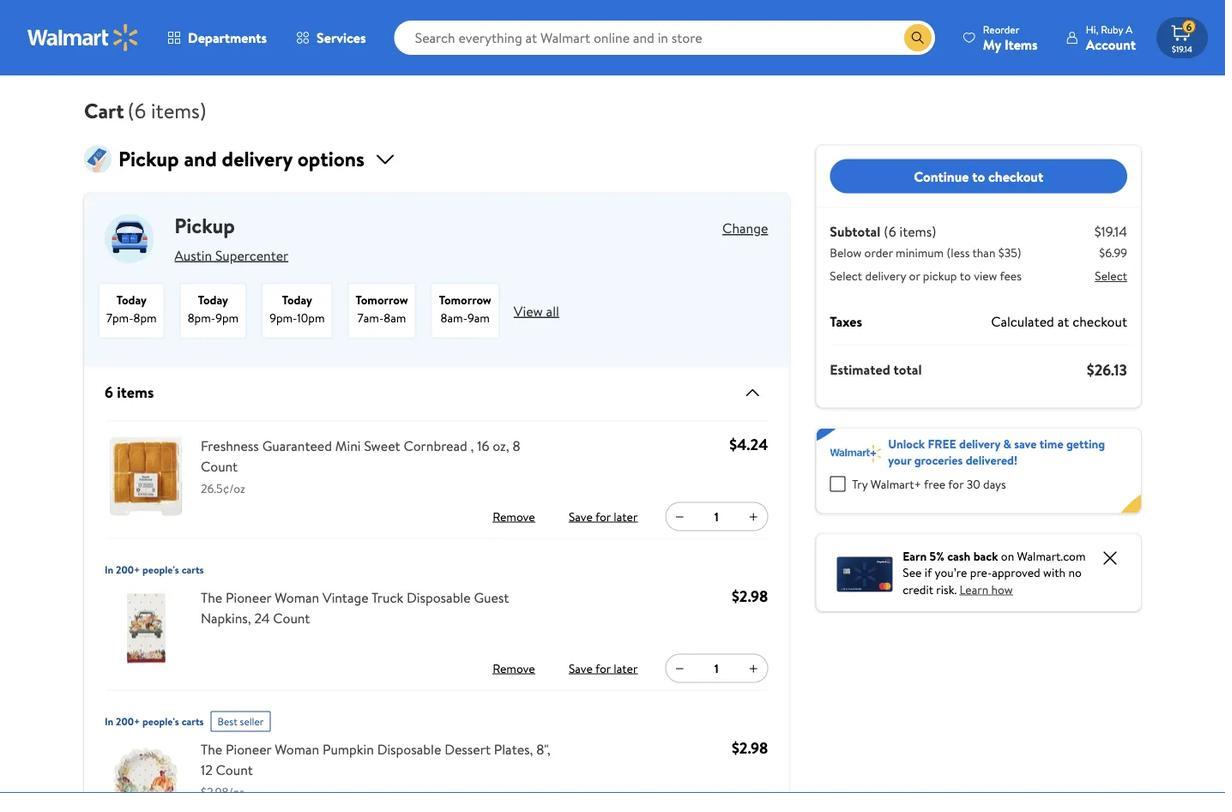 Task type: vqa. For each thing, say whether or not it's contained in the screenshot.
or
yes



Task type: describe. For each thing, give the bounding box(es) containing it.
6 items
[[105, 382, 154, 403]]

checkout for calculated at checkout
[[1073, 312, 1128, 331]]

people's for 2nd in 200+ people's carts alert from the bottom of the page
[[142, 563, 179, 578]]

10pm
[[297, 310, 325, 327]]

to inside button
[[972, 167, 985, 186]]

the pioneer woman vintage truck disposable guest napkins, 24 count link
[[201, 587, 559, 629]]

1 in 200+ people's carts alert from the top
[[105, 553, 204, 581]]

for for increase quantity the pioneer woman vintage truck disposable guest napkins, 24 count, current quantity 1 image
[[596, 660, 611, 677]]

best seller
[[218, 715, 264, 729]]

items
[[117, 382, 154, 403]]

Search search field
[[394, 21, 935, 55]]

remove button for decrease quantity freshness guaranteed mini sweet cornbread , 16 oz, 8 count, current quantity 1 icon
[[487, 503, 541, 531]]

2 in 200+ people's carts alert from the top
[[105, 705, 204, 732]]

austin supercenter button
[[174, 242, 289, 269]]

(6 for cart
[[128, 96, 146, 125]]

best seller alert
[[211, 705, 271, 732]]

view all button
[[514, 301, 559, 320]]

oz,
[[493, 436, 509, 455]]

view
[[974, 268, 998, 284]]

change
[[723, 219, 768, 238]]

$26.13
[[1087, 359, 1128, 381]]

total
[[894, 360, 922, 379]]

8
[[513, 436, 520, 455]]

1 for decrease quantity freshness guaranteed mini sweet cornbread , 16 oz, 8 count, current quantity 1 icon
[[715, 509, 719, 525]]

learn
[[960, 581, 989, 598]]

pre-
[[970, 565, 992, 581]]

cash
[[948, 548, 971, 565]]

vintage
[[323, 588, 369, 607]]

200+ for first in 200+ people's carts alert from the bottom
[[116, 715, 140, 729]]

in 200+ people's carts for 2nd in 200+ people's carts alert from the bottom of the page
[[105, 563, 204, 578]]

for for the "increase quantity freshness guaranteed mini sweet cornbread , 16 oz, 8 count, current quantity 1" image
[[596, 508, 611, 525]]

getting
[[1067, 436, 1105, 452]]

26.5¢/oz
[[201, 481, 245, 497]]

8am-
[[441, 310, 468, 327]]

today for 9pm
[[198, 292, 228, 309]]

walmart.com
[[1017, 548, 1086, 565]]

Walmart Site-Wide search field
[[394, 21, 935, 55]]

pickup and delivery options
[[118, 145, 365, 173]]

8pm-
[[188, 310, 216, 327]]

all
[[546, 301, 559, 320]]

5%
[[930, 548, 945, 565]]

risk.
[[937, 581, 957, 598]]

change button
[[723, 219, 768, 238]]

days
[[983, 476, 1006, 493]]

0 horizontal spatial to
[[960, 268, 971, 284]]

remove for remove button associated with decrease quantity the pioneer woman vintage truck disposable guest napkins, 24 count, current quantity 1 icon
[[493, 660, 535, 677]]

austin
[[174, 246, 212, 265]]

delivery for and
[[222, 145, 293, 173]]

walmart image
[[27, 24, 139, 51]]

8am
[[384, 310, 406, 327]]

your
[[889, 452, 912, 469]]

$35)
[[999, 244, 1022, 261]]

no
[[1069, 565, 1082, 581]]

save for decrease quantity freshness guaranteed mini sweet cornbread , 16 oz, 8 count, current quantity 1 icon
[[569, 508, 593, 525]]

banner containing unlock free delivery & save time getting your groceries delivered!
[[816, 429, 1141, 514]]

continue
[[914, 167, 969, 186]]

truck
[[372, 588, 403, 607]]

tomorrow 8am-9am
[[439, 292, 492, 327]]

2 in from the top
[[105, 715, 113, 729]]

plates,
[[494, 740, 533, 759]]

guest
[[474, 588, 509, 607]]

today 7pm-8pm
[[106, 292, 157, 327]]

unlock free delivery & save time getting your groceries delivered!
[[889, 436, 1105, 469]]

decrease quantity freshness guaranteed mini sweet cornbread , 16 oz, 8 count, current quantity 1 image
[[673, 510, 687, 524]]

freshness
[[201, 436, 259, 455]]

30
[[967, 476, 981, 493]]

reorder my items
[[983, 22, 1038, 54]]

the pioneer woman pumpkin disposable dessert plates, 8", 12 count, with add-on services, $2.98/ea, 1 in cart image
[[105, 739, 187, 794]]

best
[[218, 715, 237, 729]]

a
[[1126, 22, 1133, 36]]

cart (6 items)
[[84, 96, 206, 125]]

view
[[514, 301, 543, 320]]

capital one credit card image
[[837, 554, 893, 592]]

$2.98 for the pioneer woman vintage truck disposable guest napkins, 24 count, with add-on services, 1 in cart image
[[732, 586, 768, 608]]

see
[[903, 565, 922, 581]]

today for 8pm
[[116, 292, 147, 309]]

delivery for free
[[959, 436, 1001, 452]]

woman for pumpkin
[[275, 740, 319, 759]]

learn how
[[960, 581, 1013, 598]]

departments
[[188, 28, 267, 47]]

save for later for decrease quantity the pioneer woman vintage truck disposable guest napkins, 24 count, current quantity 1 icon
[[569, 660, 638, 677]]

hi,
[[1086, 22, 1099, 36]]

count for freshness guaranteed mini sweet cornbread , 16 oz, 8 count 26.5¢/oz
[[201, 457, 238, 476]]

try
[[852, 476, 868, 493]]

ruby
[[1101, 22, 1124, 36]]

cornbread
[[404, 436, 468, 455]]

or
[[909, 268, 920, 284]]

remove button for decrease quantity the pioneer woman vintage truck disposable guest napkins, 24 count, current quantity 1 icon
[[487, 655, 541, 683]]

pickup for pickup and delivery options
[[118, 145, 179, 173]]

12
[[201, 761, 213, 780]]

try walmart+ free for 30 days
[[852, 476, 1006, 493]]

tomorrow for 8am
[[356, 292, 408, 309]]

earn 5% cash back on walmart.com
[[903, 548, 1086, 565]]

items) for cart (6 items)
[[151, 96, 206, 125]]

estimated
[[830, 360, 891, 379]]

later for decrease quantity freshness guaranteed mini sweet cornbread , 16 oz, 8 count, current quantity 1 icon
[[614, 508, 638, 525]]

the for the pioneer woman pumpkin disposable dessert plates, 8", 12 count
[[201, 740, 222, 759]]

6 for 6 items
[[105, 382, 113, 403]]

departments button
[[153, 17, 282, 58]]

in 200+ people's carts for first in 200+ people's carts alert from the bottom
[[105, 715, 204, 729]]

items) for subtotal (6 items)
[[900, 222, 937, 241]]

at
[[1058, 312, 1070, 331]]

calculated
[[991, 312, 1055, 331]]

save for later for decrease quantity freshness guaranteed mini sweet cornbread , 16 oz, 8 count, current quantity 1 icon
[[569, 508, 638, 525]]

&
[[1004, 436, 1012, 452]]

unlock
[[889, 436, 925, 452]]

9pm
[[216, 310, 239, 327]]

hide all items image
[[736, 382, 763, 403]]

cart
[[84, 96, 124, 125]]

select button
[[1095, 268, 1128, 284]]

credit
[[903, 581, 934, 598]]



Task type: locate. For each thing, give the bounding box(es) containing it.
1 vertical spatial save for later button
[[565, 655, 641, 683]]

time
[[1040, 436, 1064, 452]]

0 vertical spatial count
[[201, 457, 238, 476]]

remove down guest
[[493, 660, 535, 677]]

delivery inside unlock free delivery & save time getting your groceries delivered!
[[959, 436, 1001, 452]]

sweet
[[364, 436, 400, 455]]

in 200+ people's carts alert up the pioneer woman pumpkin disposable dessert plates, 8", 12 count, with add-on services, $2.98/ea, 1 in cart image
[[105, 705, 204, 732]]

$2.98 down increase quantity the pioneer woman vintage truck disposable guest napkins, 24 count, current quantity 1 image
[[732, 738, 768, 759]]

$6.99
[[1100, 244, 1128, 261]]

austin supercenter
[[174, 246, 289, 265]]

1 later from the top
[[614, 508, 638, 525]]

0 vertical spatial 1
[[715, 509, 719, 525]]

1
[[715, 509, 719, 525], [715, 661, 719, 677]]

0 vertical spatial to
[[972, 167, 985, 186]]

save for later button for remove button associated with decrease quantity the pioneer woman vintage truck disposable guest napkins, 24 count, current quantity 1 icon
[[565, 655, 641, 683]]

for left 30
[[949, 476, 964, 493]]

for left decrease quantity the pioneer woman vintage truck disposable guest napkins, 24 count, current quantity 1 icon
[[596, 660, 611, 677]]

2 horizontal spatial today
[[282, 292, 312, 309]]

0 horizontal spatial $19.14
[[1095, 222, 1128, 241]]

1 200+ from the top
[[116, 563, 140, 578]]

1 horizontal spatial to
[[972, 167, 985, 186]]

see if you're pre-approved with no credit risk.
[[903, 565, 1082, 598]]

delivery left & on the right bottom
[[959, 436, 1001, 452]]

0 horizontal spatial items)
[[151, 96, 206, 125]]

$19.14
[[1172, 43, 1193, 54], [1095, 222, 1128, 241]]

1 vertical spatial 6
[[105, 382, 113, 403]]

the for the pioneer woman vintage truck disposable guest napkins, 24 count
[[201, 588, 222, 607]]

woman for vintage
[[275, 588, 319, 607]]

freshness guaranteed mini sweet cornbread , 16 oz, 8 count, with add-on services, 26.5¢/oz, 1 in cart image
[[105, 436, 187, 518]]

1 vertical spatial disposable
[[377, 740, 441, 759]]

0 vertical spatial pickup
[[118, 145, 179, 173]]

fees
[[1000, 268, 1022, 284]]

checkout
[[989, 167, 1044, 186], [1073, 312, 1128, 331]]

increase quantity the pioneer woman vintage truck disposable guest napkins, 24 count, current quantity 1 image
[[747, 662, 761, 676]]

the pioneer woman pumpkin disposable dessert plates, 8", 12 count link
[[201, 739, 559, 781]]

Try Walmart+ free for 30 days checkbox
[[830, 477, 846, 492]]

pioneer inside the pioneer woman pumpkin disposable dessert plates, 8", 12 count
[[226, 740, 272, 759]]

later left decrease quantity freshness guaranteed mini sweet cornbread , 16 oz, 8 count, current quantity 1 icon
[[614, 508, 638, 525]]

2 in 200+ people's carts from the top
[[105, 715, 204, 729]]

(less
[[947, 244, 970, 261]]

1 save for later from the top
[[569, 508, 638, 525]]

select down below
[[830, 268, 863, 284]]

1 today from the left
[[116, 292, 147, 309]]

1 vertical spatial woman
[[275, 740, 319, 759]]

pioneer for 12
[[226, 740, 272, 759]]

1 tomorrow from the left
[[356, 292, 408, 309]]

2 vertical spatial count
[[216, 761, 253, 780]]

the pioneer woman vintage truck disposable guest napkins, 24 count, with add-on services, 1 in cart image
[[105, 587, 187, 670]]

1 vertical spatial delivery
[[865, 268, 906, 284]]

woman inside the pioneer woman pumpkin disposable dessert plates, 8", 12 count
[[275, 740, 319, 759]]

select for select button
[[1095, 268, 1128, 284]]

0 horizontal spatial today
[[116, 292, 147, 309]]

checkout right at on the top
[[1073, 312, 1128, 331]]

200+
[[116, 563, 140, 578], [116, 715, 140, 729]]

tomorrow for 9am
[[439, 292, 492, 309]]

1 horizontal spatial $19.14
[[1172, 43, 1193, 54]]

delivery
[[222, 145, 293, 173], [865, 268, 906, 284], [959, 436, 1001, 452]]

2 $2.98 from the top
[[732, 738, 768, 759]]

2 today from the left
[[198, 292, 228, 309]]

6 for 6
[[1187, 19, 1192, 34]]

0 vertical spatial save for later
[[569, 508, 638, 525]]

0 vertical spatial in 200+ people's carts alert
[[105, 553, 204, 581]]

2 later from the top
[[614, 660, 638, 677]]

2 tomorrow from the left
[[439, 292, 492, 309]]

0 vertical spatial delivery
[[222, 145, 293, 173]]

0 horizontal spatial checkout
[[989, 167, 1044, 186]]

1 people's from the top
[[142, 563, 179, 578]]

2 save from the top
[[569, 660, 593, 677]]

free
[[924, 476, 946, 493]]

0 vertical spatial woman
[[275, 588, 319, 607]]

6 right a
[[1187, 19, 1192, 34]]

today up 10pm
[[282, 292, 312, 309]]

count inside freshness guaranteed mini sweet cornbread , 16 oz, 8 count 26.5¢/oz
[[201, 457, 238, 476]]

carts for first in 200+ people's carts alert from the bottom
[[182, 715, 204, 729]]

$4.24
[[730, 434, 768, 456]]

in up the pioneer woman pumpkin disposable dessert plates, 8", 12 count, with add-on services, $2.98/ea, 1 in cart image
[[105, 715, 113, 729]]

6 left the items
[[105, 382, 113, 403]]

napkins,
[[201, 609, 251, 628]]

pickup and delivery options button
[[84, 145, 789, 173]]

items) up and
[[151, 96, 206, 125]]

$19.14 right account
[[1172, 43, 1193, 54]]

taxes
[[830, 312, 862, 331]]

0 horizontal spatial delivery
[[222, 145, 293, 173]]

1 save for later button from the top
[[565, 503, 641, 531]]

16
[[477, 436, 490, 455]]

2 carts from the top
[[182, 715, 204, 729]]

walmart plus image
[[830, 445, 882, 463]]

groceries
[[915, 452, 963, 469]]

1 $2.98 from the top
[[732, 586, 768, 608]]

disposable inside the pioneer woman vintage truck disposable guest napkins, 24 count
[[407, 588, 471, 607]]

2 save for later button from the top
[[565, 655, 641, 683]]

items) up minimum
[[900, 222, 937, 241]]

1 vertical spatial $2.98
[[732, 738, 768, 759]]

7am-
[[358, 310, 384, 327]]

the inside the pioneer woman pumpkin disposable dessert plates, 8", 12 count
[[201, 740, 222, 759]]

count for the pioneer woman vintage truck disposable guest napkins, 24 count
[[273, 609, 310, 628]]

account
[[1086, 35, 1136, 54]]

walmart+
[[871, 476, 922, 493]]

1 vertical spatial the
[[201, 740, 222, 759]]

pickup up the austin
[[174, 212, 235, 240]]

save for later button left decrease quantity the pioneer woman vintage truck disposable guest napkins, 24 count, current quantity 1 icon
[[565, 655, 641, 683]]

0 vertical spatial (6
[[128, 96, 146, 125]]

in 200+ people's carts alert up the pioneer woman vintage truck disposable guest napkins, 24 count, with add-on services, 1 in cart image
[[105, 553, 204, 581]]

select for select delivery or pickup to view fees
[[830, 268, 863, 284]]

1 vertical spatial count
[[273, 609, 310, 628]]

0 vertical spatial the
[[201, 588, 222, 607]]

carts up napkins,
[[182, 563, 204, 578]]

0 vertical spatial checkout
[[989, 167, 1044, 186]]

continue to checkout
[[914, 167, 1044, 186]]

(6 right cart
[[128, 96, 146, 125]]

in 200+ people's carts alert
[[105, 553, 204, 581], [105, 705, 204, 732]]

2 1 from the top
[[715, 661, 719, 677]]

pioneer for 24
[[226, 588, 272, 607]]

1 vertical spatial later
[[614, 660, 638, 677]]

select down $6.99
[[1095, 268, 1128, 284]]

200+ up the pioneer woman vintage truck disposable guest napkins, 24 count, with add-on services, 1 in cart image
[[116, 563, 140, 578]]

delivery right and
[[222, 145, 293, 173]]

today inside today 7pm-8pm
[[116, 292, 147, 309]]

today up 8pm-
[[198, 292, 228, 309]]

1 horizontal spatial today
[[198, 292, 228, 309]]

my
[[983, 35, 1002, 54]]

free
[[928, 436, 957, 452]]

1 vertical spatial in 200+ people's carts alert
[[105, 705, 204, 732]]

supercenter
[[215, 246, 289, 265]]

2 remove button from the top
[[487, 655, 541, 683]]

0 vertical spatial save
[[569, 508, 593, 525]]

6
[[1187, 19, 1192, 34], [105, 382, 113, 403]]

0 vertical spatial 6
[[1187, 19, 1192, 34]]

1 the from the top
[[201, 588, 222, 607]]

estimated total
[[830, 360, 922, 379]]

today
[[116, 292, 147, 309], [198, 292, 228, 309], [282, 292, 312, 309]]

0 vertical spatial items)
[[151, 96, 206, 125]]

pioneer inside the pioneer woman vintage truck disposable guest napkins, 24 count
[[226, 588, 272, 607]]

pioneer up 24
[[226, 588, 272, 607]]

today inside today 9pm-10pm
[[282, 292, 312, 309]]

count inside the pioneer woman pumpkin disposable dessert plates, 8", 12 count
[[216, 761, 253, 780]]

reorder
[[983, 22, 1020, 36]]

continue to checkout button
[[830, 159, 1128, 194]]

the inside the pioneer woman vintage truck disposable guest napkins, 24 count
[[201, 588, 222, 607]]

2 pioneer from the top
[[226, 740, 272, 759]]

1 select from the left
[[830, 268, 863, 284]]

1 horizontal spatial (6
[[884, 222, 896, 241]]

delivery down order
[[865, 268, 906, 284]]

0 vertical spatial $19.14
[[1172, 43, 1193, 54]]

0 horizontal spatial tomorrow
[[356, 292, 408, 309]]

9am
[[468, 310, 490, 327]]

2 select from the left
[[1095, 268, 1128, 284]]

1 vertical spatial people's
[[142, 715, 179, 729]]

2 vertical spatial for
[[596, 660, 611, 677]]

1 pioneer from the top
[[226, 588, 272, 607]]

1 1 from the top
[[715, 509, 719, 525]]

0 horizontal spatial (6
[[128, 96, 146, 125]]

0 vertical spatial in
[[105, 563, 113, 578]]

disposable right truck
[[407, 588, 471, 607]]

1 horizontal spatial select
[[1095, 268, 1128, 284]]

pickup
[[118, 145, 179, 173], [174, 212, 235, 240]]

200+ for 2nd in 200+ people's carts alert from the bottom of the page
[[116, 563, 140, 578]]

1 horizontal spatial 6
[[1187, 19, 1192, 34]]

save for later button left decrease quantity freshness guaranteed mini sweet cornbread , 16 oz, 8 count, current quantity 1 icon
[[565, 503, 641, 531]]

1 vertical spatial to
[[960, 268, 971, 284]]

the pioneer woman vintage truck disposable guest napkins, 24 count
[[201, 588, 509, 628]]

0 vertical spatial save for later button
[[565, 503, 641, 531]]

for
[[949, 476, 964, 493], [596, 508, 611, 525], [596, 660, 611, 677]]

freshness guaranteed mini sweet cornbread , 16 oz, 8 count 26.5¢/oz
[[201, 436, 520, 497]]

24
[[254, 609, 270, 628]]

2 woman from the top
[[275, 740, 319, 759]]

0 vertical spatial people's
[[142, 563, 179, 578]]

1 vertical spatial (6
[[884, 222, 896, 241]]

2 remove from the top
[[493, 660, 535, 677]]

mini
[[335, 436, 361, 455]]

1 carts from the top
[[182, 563, 204, 578]]

later
[[614, 508, 638, 525], [614, 660, 638, 677]]

to left view
[[960, 268, 971, 284]]

tomorrow up 8am-
[[439, 292, 492, 309]]

woman left vintage
[[275, 588, 319, 607]]

people's up the pioneer woman pumpkin disposable dessert plates, 8", 12 count, with add-on services, $2.98/ea, 1 in cart image
[[142, 715, 179, 729]]

1 save from the top
[[569, 508, 593, 525]]

decrease quantity the pioneer woman vintage truck disposable guest napkins, 24 count, current quantity 1 image
[[673, 662, 687, 676]]

200+ up the pioneer woman pumpkin disposable dessert plates, 8", 12 count, with add-on services, $2.98/ea, 1 in cart image
[[116, 715, 140, 729]]

(6 for subtotal
[[884, 222, 896, 241]]

0 vertical spatial carts
[[182, 563, 204, 578]]

cart_gic_illustration image
[[84, 145, 112, 173]]

,
[[471, 436, 474, 455]]

count inside the pioneer woman vintage truck disposable guest napkins, 24 count
[[273, 609, 310, 628]]

select delivery or pickup to view fees
[[830, 268, 1022, 284]]

today for 10pm
[[282, 292, 312, 309]]

1 vertical spatial checkout
[[1073, 312, 1128, 331]]

pumpkin
[[323, 740, 374, 759]]

view all
[[514, 301, 559, 320]]

woman left 'pumpkin'
[[275, 740, 319, 759]]

1 vertical spatial in
[[105, 715, 113, 729]]

checkout right continue
[[989, 167, 1044, 186]]

1 horizontal spatial delivery
[[865, 268, 906, 284]]

2 horizontal spatial delivery
[[959, 436, 1001, 452]]

1 horizontal spatial items)
[[900, 222, 937, 241]]

people's up the pioneer woman vintage truck disposable guest napkins, 24 count, with add-on services, 1 in cart image
[[142, 563, 179, 578]]

1 vertical spatial for
[[596, 508, 611, 525]]

1 left the "increase quantity freshness guaranteed mini sweet cornbread , 16 oz, 8 count, current quantity 1" image
[[715, 509, 719, 525]]

1 vertical spatial pickup
[[174, 212, 235, 240]]

learn how link
[[960, 581, 1013, 598]]

2 people's from the top
[[142, 715, 179, 729]]

save for decrease quantity the pioneer woman vintage truck disposable guest napkins, 24 count, current quantity 1 icon
[[569, 660, 593, 677]]

1 vertical spatial save for later
[[569, 660, 638, 677]]

1 vertical spatial 200+
[[116, 715, 140, 729]]

count for the pioneer woman pumpkin disposable dessert plates, 8", 12 count
[[216, 761, 253, 780]]

1 vertical spatial save
[[569, 660, 593, 677]]

tomorrow
[[356, 292, 408, 309], [439, 292, 492, 309]]

$2.98 for the pioneer woman pumpkin disposable dessert plates, 8", 12 count, with add-on services, $2.98/ea, 1 in cart image
[[732, 738, 768, 759]]

calculated at checkout
[[991, 312, 1128, 331]]

freshness guaranteed mini sweet cornbread , 16 oz, 8 count link
[[201, 436, 549, 477]]

seller
[[240, 715, 264, 729]]

items)
[[151, 96, 206, 125], [900, 222, 937, 241]]

count right 24
[[273, 609, 310, 628]]

today 8pm-9pm
[[188, 292, 239, 327]]

2 200+ from the top
[[116, 715, 140, 729]]

pickup for pickup
[[174, 212, 235, 240]]

order
[[865, 244, 893, 261]]

1 in 200+ people's carts from the top
[[105, 563, 204, 578]]

increase quantity freshness guaranteed mini sweet cornbread , 16 oz, 8 count, current quantity 1 image
[[747, 510, 761, 524]]

0 horizontal spatial 6
[[105, 382, 113, 403]]

carts left best
[[182, 715, 204, 729]]

0 vertical spatial remove button
[[487, 503, 541, 531]]

hi, ruby a account
[[1086, 22, 1136, 54]]

people's for first in 200+ people's carts alert from the bottom
[[142, 715, 179, 729]]

3 today from the left
[[282, 292, 312, 309]]

remove button
[[487, 503, 541, 531], [487, 655, 541, 683]]

count right 12
[[216, 761, 253, 780]]

how
[[992, 581, 1013, 598]]

0 vertical spatial pioneer
[[226, 588, 272, 607]]

2 vertical spatial delivery
[[959, 436, 1001, 452]]

tomorrow 7am-8am
[[356, 292, 408, 327]]

2 the from the top
[[201, 740, 222, 759]]

later for decrease quantity the pioneer woman vintage truck disposable guest napkins, 24 count, current quantity 1 icon
[[614, 660, 638, 677]]

disposable left dessert
[[377, 740, 441, 759]]

the
[[201, 588, 222, 607], [201, 740, 222, 759]]

the up 12
[[201, 740, 222, 759]]

1 vertical spatial remove button
[[487, 655, 541, 683]]

save for later left decrease quantity the pioneer woman vintage truck disposable guest napkins, 24 count, current quantity 1 icon
[[569, 660, 638, 677]]

save
[[569, 508, 593, 525], [569, 660, 593, 677]]

0 horizontal spatial select
[[830, 268, 863, 284]]

people's
[[142, 563, 179, 578], [142, 715, 179, 729]]

1 remove button from the top
[[487, 503, 541, 531]]

2 save for later from the top
[[569, 660, 638, 677]]

count up '26.5¢/oz'
[[201, 457, 238, 476]]

1 right decrease quantity the pioneer woman vintage truck disposable guest napkins, 24 count, current quantity 1 icon
[[715, 661, 719, 677]]

today 9pm-10pm
[[270, 292, 325, 327]]

woman inside the pioneer woman vintage truck disposable guest napkins, 24 count
[[275, 588, 319, 607]]

dismiss capital one banner image
[[1100, 548, 1121, 569]]

remove down 8
[[493, 508, 535, 525]]

0 vertical spatial in 200+ people's carts
[[105, 563, 204, 578]]

search icon image
[[911, 31, 925, 45]]

today up the 7pm-
[[116, 292, 147, 309]]

7pm-
[[106, 310, 134, 327]]

in up the pioneer woman vintage truck disposable guest napkins, 24 count, with add-on services, 1 in cart image
[[105, 563, 113, 578]]

1 vertical spatial items)
[[900, 222, 937, 241]]

pickup down 'cart (6 items)'
[[118, 145, 179, 173]]

services button
[[282, 17, 381, 58]]

0 vertical spatial for
[[949, 476, 964, 493]]

1 vertical spatial carts
[[182, 715, 204, 729]]

0 vertical spatial 200+
[[116, 563, 140, 578]]

to right continue
[[972, 167, 985, 186]]

(6 up order
[[884, 222, 896, 241]]

in 200+ people's carts up the pioneer woman pumpkin disposable dessert plates, 8", 12 count, with add-on services, $2.98/ea, 1 in cart image
[[105, 715, 204, 729]]

0 vertical spatial $2.98
[[732, 586, 768, 608]]

for inside banner
[[949, 476, 964, 493]]

1 woman from the top
[[275, 588, 319, 607]]

1 vertical spatial pioneer
[[226, 740, 272, 759]]

1 vertical spatial $19.14
[[1095, 222, 1128, 241]]

$2.98 up increase quantity the pioneer woman vintage truck disposable guest napkins, 24 count, current quantity 1 image
[[732, 586, 768, 608]]

1 for decrease quantity the pioneer woman vintage truck disposable guest napkins, 24 count, current quantity 1 icon
[[715, 661, 719, 677]]

save for later left decrease quantity freshness guaranteed mini sweet cornbread , 16 oz, 8 count, current quantity 1 icon
[[569, 508, 638, 525]]

checkout inside button
[[989, 167, 1044, 186]]

tomorrow up 7am-
[[356, 292, 408, 309]]

pioneer down seller
[[226, 740, 272, 759]]

in 200+ people's carts up the pioneer woman vintage truck disposable guest napkins, 24 count, with add-on services, 1 in cart image
[[105, 563, 204, 578]]

banner
[[816, 429, 1141, 514]]

1 vertical spatial 1
[[715, 661, 719, 677]]

select
[[830, 268, 863, 284], [1095, 268, 1128, 284]]

the up napkins,
[[201, 588, 222, 607]]

save for later button
[[565, 503, 641, 531], [565, 655, 641, 683]]

for left decrease quantity freshness guaranteed mini sweet cornbread , 16 oz, 8 count, current quantity 1 icon
[[596, 508, 611, 525]]

1 in from the top
[[105, 563, 113, 578]]

today inside today 8pm-9pm
[[198, 292, 228, 309]]

save
[[1015, 436, 1037, 452]]

$19.14 up $6.99
[[1095, 222, 1128, 241]]

save for later
[[569, 508, 638, 525], [569, 660, 638, 677]]

1 vertical spatial remove
[[493, 660, 535, 677]]

remove button down guest
[[487, 655, 541, 683]]

later left decrease quantity the pioneer woman vintage truck disposable guest napkins, 24 count, current quantity 1 icon
[[614, 660, 638, 677]]

1 horizontal spatial tomorrow
[[439, 292, 492, 309]]

carts for 2nd in 200+ people's carts alert from the bottom of the page
[[182, 563, 204, 578]]

dessert
[[445, 740, 491, 759]]

0 vertical spatial remove
[[493, 508, 535, 525]]

0 vertical spatial later
[[614, 508, 638, 525]]

checkout for continue to checkout
[[989, 167, 1044, 186]]

disposable inside the pioneer woman pumpkin disposable dessert plates, 8", 12 count
[[377, 740, 441, 759]]

delivered!
[[966, 452, 1018, 469]]

8pm
[[133, 310, 157, 327]]

remove button down 8
[[487, 503, 541, 531]]

on
[[1001, 548, 1015, 565]]

options
[[298, 145, 365, 173]]

8",
[[537, 740, 551, 759]]

1 vertical spatial in 200+ people's carts
[[105, 715, 204, 729]]

0 vertical spatial disposable
[[407, 588, 471, 607]]

1 remove from the top
[[493, 508, 535, 525]]

minimum
[[896, 244, 944, 261]]

and
[[184, 145, 217, 173]]

pickup
[[923, 268, 957, 284]]

disposable
[[407, 588, 471, 607], [377, 740, 441, 759]]

save for later button for remove button associated with decrease quantity freshness guaranteed mini sweet cornbread , 16 oz, 8 count, current quantity 1 icon
[[565, 503, 641, 531]]

remove for remove button associated with decrease quantity freshness guaranteed mini sweet cornbread , 16 oz, 8 count, current quantity 1 icon
[[493, 508, 535, 525]]

1 horizontal spatial checkout
[[1073, 312, 1128, 331]]



